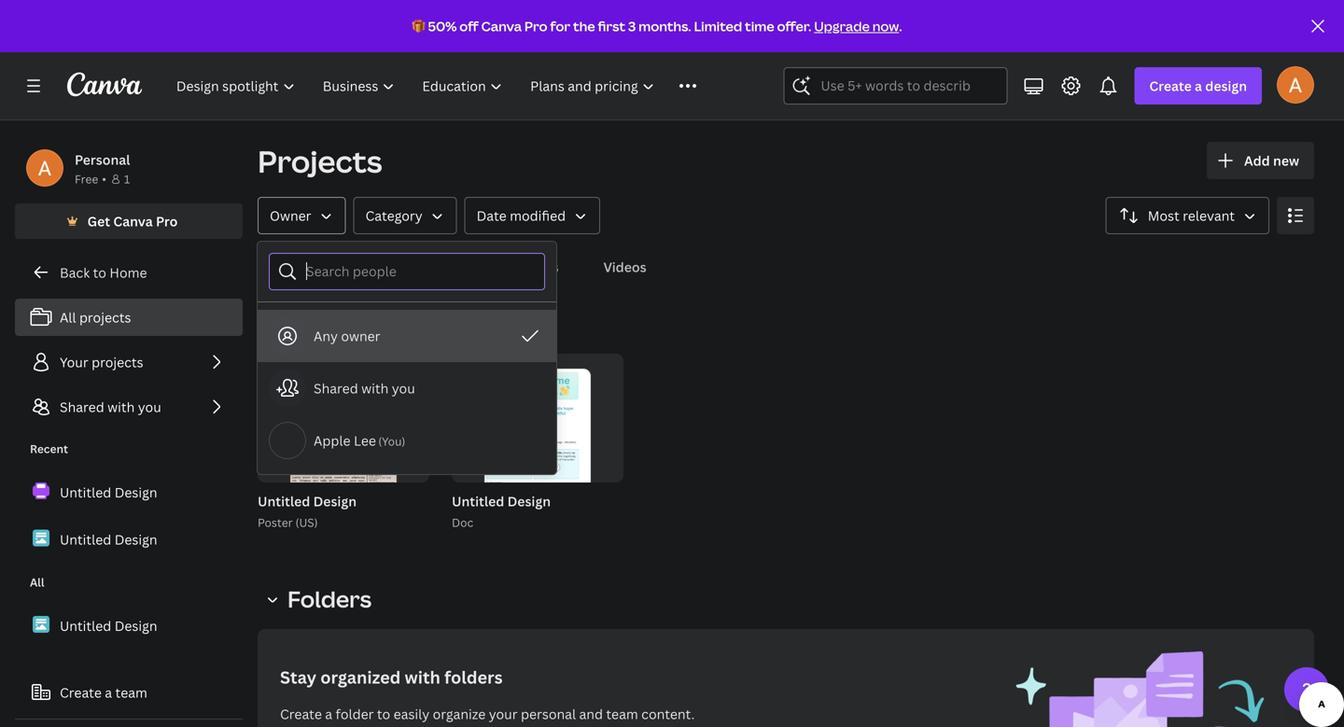 Task type: describe. For each thing, give the bounding box(es) containing it.
folders inside dropdown button
[[288, 584, 372, 614]]

back
[[60, 264, 90, 281]]

date
[[477, 207, 507, 225]]

untitled design poster (us)
[[258, 493, 357, 530]]

videos
[[604, 258, 647, 276]]

your
[[60, 353, 88, 371]]

free
[[75, 171, 98, 187]]

list box containing any owner
[[258, 310, 556, 467]]

poster
[[258, 515, 293, 530]]

organize
[[433, 705, 486, 723]]

•
[[102, 171, 106, 187]]

your projects link
[[15, 344, 243, 381]]

images button
[[506, 249, 566, 285]]

apple lee image
[[1277, 66, 1315, 103]]

create a folder to easily organize your personal and team content.
[[280, 705, 695, 723]]

your
[[489, 705, 518, 723]]

now
[[873, 17, 899, 35]]

create a design button
[[1135, 67, 1262, 105]]

create for create a team
[[60, 684, 102, 702]]

50%
[[428, 17, 457, 35]]

doc
[[452, 515, 474, 530]]

3
[[628, 17, 636, 35]]

🎁
[[412, 17, 425, 35]]

images
[[514, 258, 559, 276]]

time
[[745, 17, 775, 35]]

(
[[378, 434, 382, 449]]

2 vertical spatial all
[[30, 575, 44, 590]]

first
[[598, 17, 626, 35]]

all projects
[[60, 309, 131, 326]]

back to home
[[60, 264, 147, 281]]

you for the shared with you button
[[392, 380, 415, 397]]

Sort by button
[[1106, 197, 1270, 234]]

the
[[573, 17, 595, 35]]

personal
[[521, 705, 576, 723]]

get canva pro
[[87, 212, 178, 230]]

)
[[402, 434, 406, 449]]

(us)
[[296, 515, 318, 530]]

projects
[[258, 141, 382, 182]]

content.
[[642, 705, 695, 723]]

folders button
[[319, 249, 382, 285]]

0 horizontal spatial recent
[[30, 441, 68, 457]]

stay
[[280, 666, 317, 689]]

0 vertical spatial pro
[[525, 17, 548, 35]]

1 vertical spatial to
[[377, 705, 390, 723]]

offer.
[[777, 17, 812, 35]]

pro inside button
[[156, 212, 178, 230]]

add
[[1245, 152, 1270, 169]]

untitled design for untitled design list
[[60, 617, 157, 635]]

Search search field
[[821, 68, 970, 104]]

folders
[[444, 666, 503, 689]]

untitled design doc
[[452, 493, 551, 530]]

a for team
[[105, 684, 112, 702]]

2 vertical spatial with
[[405, 666, 441, 689]]

all button
[[258, 249, 289, 285]]

all projects link
[[15, 299, 243, 336]]

back to home link
[[15, 254, 243, 291]]

create for create a design
[[1150, 77, 1192, 95]]

shared with you option
[[258, 362, 556, 415]]

untitled design button for untitled design doc
[[452, 490, 551, 514]]

1 vertical spatial team
[[606, 705, 638, 723]]

for
[[550, 17, 571, 35]]

any owner
[[314, 327, 380, 345]]

Search people search field
[[306, 254, 533, 289]]

folders button
[[258, 581, 383, 618]]

Owner button
[[258, 197, 346, 234]]

folders inside button
[[327, 258, 374, 276]]

apple lee ( you )
[[314, 432, 406, 450]]

get canva pro button
[[15, 204, 243, 239]]

get
[[87, 212, 110, 230]]

untitled design link for list containing untitled design
[[15, 472, 243, 512]]

design inside untitled design doc
[[508, 493, 551, 510]]

untitled design link for untitled design list
[[15, 606, 243, 646]]

off
[[460, 17, 479, 35]]

modified
[[510, 207, 566, 225]]

Category button
[[353, 197, 457, 234]]

personal
[[75, 151, 130, 169]]

a for folder
[[325, 705, 332, 723]]

upgrade
[[814, 17, 870, 35]]

untitled design list
[[15, 606, 243, 693]]

stay organized with folders
[[280, 666, 503, 689]]



Task type: vqa. For each thing, say whether or not it's contained in the screenshot.
Black friday
no



Task type: locate. For each thing, give the bounding box(es) containing it.
limited
[[694, 17, 742, 35]]

canva inside button
[[113, 212, 153, 230]]

untitled design for list containing untitled design
[[60, 483, 157, 501]]

shared with you for the shared with you button
[[314, 380, 415, 397]]

3 untitled design from the top
[[60, 617, 157, 635]]

all for all button on the top of the page
[[265, 258, 282, 276]]

create
[[1150, 77, 1192, 95], [60, 684, 102, 702], [280, 705, 322, 723]]

0 vertical spatial untitled design
[[60, 483, 157, 501]]

and
[[579, 705, 603, 723]]

0 vertical spatial create
[[1150, 77, 1192, 95]]

list
[[15, 299, 243, 426], [15, 472, 243, 559]]

shared with you inside button
[[314, 380, 415, 397]]

untitled inside the untitled design poster (us)
[[258, 493, 310, 510]]

1 horizontal spatial all
[[60, 309, 76, 326]]

shared with you link
[[15, 388, 243, 426]]

recent down shared with you link
[[30, 441, 68, 457]]

list containing untitled design
[[15, 472, 243, 559]]

months.
[[639, 17, 691, 35]]

0 horizontal spatial a
[[105, 684, 112, 702]]

your projects
[[60, 353, 143, 371]]

canva right get
[[113, 212, 153, 230]]

0 horizontal spatial you
[[138, 398, 161, 416]]

0 vertical spatial all
[[265, 258, 282, 276]]

untitled design link
[[15, 472, 243, 512], [15, 520, 243, 559], [15, 606, 243, 646]]

to right back
[[93, 264, 106, 281]]

0 vertical spatial projects
[[79, 309, 131, 326]]

top level navigation element
[[164, 67, 739, 105], [164, 67, 739, 105]]

1 vertical spatial shared with you
[[60, 398, 161, 416]]

1 horizontal spatial canva
[[481, 17, 522, 35]]

1 horizontal spatial shared with you
[[314, 380, 415, 397]]

design
[[115, 483, 157, 501], [313, 493, 357, 510], [508, 493, 551, 510], [115, 531, 157, 548], [115, 617, 157, 635]]

folders down category
[[327, 258, 374, 276]]

0 vertical spatial folders
[[327, 258, 374, 276]]

0 vertical spatial untitled design link
[[15, 472, 243, 512]]

🎁 50% off canva pro for the first 3 months. limited time offer. upgrade now .
[[412, 17, 902, 35]]

with inside list
[[108, 398, 135, 416]]

0 vertical spatial you
[[392, 380, 415, 397]]

any owner button
[[258, 310, 556, 362]]

1 vertical spatial recent
[[30, 441, 68, 457]]

None search field
[[784, 67, 1008, 105]]

with
[[361, 380, 389, 397], [108, 398, 135, 416], [405, 666, 441, 689]]

shared
[[314, 380, 358, 397], [60, 398, 104, 416]]

0 vertical spatial a
[[1195, 77, 1203, 95]]

pro
[[525, 17, 548, 35], [156, 212, 178, 230]]

create a design
[[1150, 77, 1247, 95]]

2 untitled design button from the left
[[452, 490, 551, 514]]

shared with you inside shared with you link
[[60, 398, 161, 416]]

list containing all projects
[[15, 299, 243, 426]]

1 vertical spatial a
[[105, 684, 112, 702]]

home
[[110, 264, 147, 281]]

0 horizontal spatial create
[[60, 684, 102, 702]]

0 vertical spatial canva
[[481, 17, 522, 35]]

1 horizontal spatial create
[[280, 705, 322, 723]]

free •
[[75, 171, 106, 187]]

team inside 'button'
[[115, 684, 147, 702]]

create a team
[[60, 684, 147, 702]]

create for create a folder to easily organize your personal and team content.
[[280, 705, 322, 723]]

all for all projects
[[60, 309, 76, 326]]

create inside dropdown button
[[1150, 77, 1192, 95]]

1 vertical spatial list
[[15, 472, 243, 559]]

1 vertical spatial projects
[[92, 353, 143, 371]]

1 horizontal spatial to
[[377, 705, 390, 723]]

owner
[[270, 207, 311, 225]]

1 horizontal spatial pro
[[525, 17, 548, 35]]

1 horizontal spatial team
[[606, 705, 638, 723]]

most relevant
[[1148, 207, 1235, 225]]

2 horizontal spatial with
[[405, 666, 441, 689]]

relevant
[[1183, 207, 1235, 225]]

1 horizontal spatial shared
[[314, 380, 358, 397]]

projects
[[79, 309, 131, 326], [92, 353, 143, 371]]

Date modified button
[[465, 197, 600, 234]]

untitled inside untitled design doc
[[452, 493, 504, 510]]

design inside list
[[115, 617, 157, 635]]

1 horizontal spatial you
[[392, 380, 415, 397]]

shared inside button
[[314, 380, 358, 397]]

with up (
[[361, 380, 389, 397]]

1
[[124, 171, 130, 187]]

shared up apple
[[314, 380, 358, 397]]

1 list from the top
[[15, 299, 243, 426]]

owner
[[341, 327, 380, 345]]

0 horizontal spatial to
[[93, 264, 106, 281]]

2 horizontal spatial a
[[1195, 77, 1203, 95]]

you for shared with you link
[[138, 398, 161, 416]]

untitled design button for untitled design poster (us)
[[258, 490, 357, 514]]

team
[[115, 684, 147, 702], [606, 705, 638, 723]]

1 vertical spatial shared
[[60, 398, 104, 416]]

any
[[314, 327, 338, 345]]

1 untitled design from the top
[[60, 483, 157, 501]]

recent down all button on the top of the page
[[258, 309, 336, 339]]

pro up back to home link
[[156, 212, 178, 230]]

2 horizontal spatial create
[[1150, 77, 1192, 95]]

0 horizontal spatial pro
[[156, 212, 178, 230]]

canva
[[481, 17, 522, 35], [113, 212, 153, 230]]

0 vertical spatial shared with you
[[314, 380, 415, 397]]

you down 'your projects' link
[[138, 398, 161, 416]]

all inside all button
[[265, 258, 282, 276]]

a for design
[[1195, 77, 1203, 95]]

all inside all projects 'link'
[[60, 309, 76, 326]]

1 vertical spatial pro
[[156, 212, 178, 230]]

0 vertical spatial team
[[115, 684, 147, 702]]

untitled design button up doc
[[452, 490, 551, 514]]

upgrade now button
[[814, 17, 899, 35]]

1 horizontal spatial recent
[[258, 309, 336, 339]]

most
[[1148, 207, 1180, 225]]

to
[[93, 264, 106, 281], [377, 705, 390, 723]]

0 vertical spatial recent
[[258, 309, 336, 339]]

untitled design button up (us)
[[258, 490, 357, 514]]

1 horizontal spatial a
[[325, 705, 332, 723]]

add new
[[1245, 152, 1300, 169]]

create inside 'button'
[[60, 684, 102, 702]]

recent
[[258, 309, 336, 339], [30, 441, 68, 457]]

1 horizontal spatial untitled design button
[[452, 490, 551, 514]]

0 horizontal spatial shared
[[60, 398, 104, 416]]

1 vertical spatial create
[[60, 684, 102, 702]]

0 horizontal spatial canva
[[113, 212, 153, 230]]

2 vertical spatial create
[[280, 705, 322, 723]]

videos button
[[596, 249, 654, 285]]

a
[[1195, 77, 1203, 95], [105, 684, 112, 702], [325, 705, 332, 723]]

1 vertical spatial with
[[108, 398, 135, 416]]

shared with you button
[[258, 362, 556, 415]]

easily
[[394, 705, 430, 723]]

2 vertical spatial a
[[325, 705, 332, 723]]

3 untitled design link from the top
[[15, 606, 243, 646]]

shared for shared with you link
[[60, 398, 104, 416]]

folder
[[336, 705, 374, 723]]

with for the shared with you button
[[361, 380, 389, 397]]

apple lee option
[[258, 415, 556, 467]]

folders
[[327, 258, 374, 276], [288, 584, 372, 614]]

apple
[[314, 432, 351, 450]]

shared with you up 'lee'
[[314, 380, 415, 397]]

projects for all projects
[[79, 309, 131, 326]]

design
[[1206, 77, 1247, 95]]

0 horizontal spatial shared with you
[[60, 398, 161, 416]]

add new button
[[1207, 142, 1315, 179]]

1 vertical spatial all
[[60, 309, 76, 326]]

organized
[[320, 666, 401, 689]]

untitled design
[[60, 483, 157, 501], [60, 531, 157, 548], [60, 617, 157, 635]]

0 horizontal spatial untitled design button
[[258, 490, 357, 514]]

0 vertical spatial list
[[15, 299, 243, 426]]

shared inside list
[[60, 398, 104, 416]]

2 vertical spatial untitled design
[[60, 617, 157, 635]]

you up "apple lee" option
[[392, 380, 415, 397]]

1 untitled design link from the top
[[15, 472, 243, 512]]

design inside the untitled design poster (us)
[[313, 493, 357, 510]]

all
[[265, 258, 282, 276], [60, 309, 76, 326], [30, 575, 44, 590]]

list box
[[258, 310, 556, 467]]

projects for your projects
[[92, 353, 143, 371]]

date modified
[[477, 207, 566, 225]]

2 untitled design from the top
[[60, 531, 157, 548]]

projects down back to home
[[79, 309, 131, 326]]

0 vertical spatial with
[[361, 380, 389, 397]]

0 horizontal spatial all
[[30, 575, 44, 590]]

you
[[392, 380, 415, 397], [138, 398, 161, 416]]

you
[[382, 434, 402, 449]]

with down 'your projects' link
[[108, 398, 135, 416]]

pro left for
[[525, 17, 548, 35]]

any owner option
[[258, 310, 556, 362]]

create a team button
[[15, 674, 243, 711]]

projects right your
[[92, 353, 143, 371]]

with up easily at the left bottom of the page
[[405, 666, 441, 689]]

a inside dropdown button
[[1195, 77, 1203, 95]]

2 untitled design link from the top
[[15, 520, 243, 559]]

1 untitled design button from the left
[[258, 490, 357, 514]]

with inside button
[[361, 380, 389, 397]]

a inside 'button'
[[105, 684, 112, 702]]

0 horizontal spatial team
[[115, 684, 147, 702]]

2 list from the top
[[15, 472, 243, 559]]

.
[[899, 17, 902, 35]]

2 horizontal spatial all
[[265, 258, 282, 276]]

untitled
[[60, 483, 111, 501], [258, 493, 310, 510], [452, 493, 504, 510], [60, 531, 111, 548], [60, 617, 111, 635]]

1 vertical spatial canva
[[113, 212, 153, 230]]

new
[[1274, 152, 1300, 169]]

with for shared with you link
[[108, 398, 135, 416]]

0 vertical spatial shared
[[314, 380, 358, 397]]

1 vertical spatial untitled design link
[[15, 520, 243, 559]]

canva right off
[[481, 17, 522, 35]]

shared with you down your projects
[[60, 398, 161, 416]]

1 vertical spatial folders
[[288, 584, 372, 614]]

folders down (us)
[[288, 584, 372, 614]]

shared for the shared with you button
[[314, 380, 358, 397]]

0 horizontal spatial with
[[108, 398, 135, 416]]

category
[[366, 207, 423, 225]]

1 vertical spatial you
[[138, 398, 161, 416]]

shared with you for shared with you link
[[60, 398, 161, 416]]

1 horizontal spatial with
[[361, 380, 389, 397]]

you inside button
[[392, 380, 415, 397]]

untitled design button
[[258, 490, 357, 514], [452, 490, 551, 514]]

1 vertical spatial untitled design
[[60, 531, 157, 548]]

2 vertical spatial untitled design link
[[15, 606, 243, 646]]

shared with you
[[314, 380, 415, 397], [60, 398, 161, 416]]

shared down your
[[60, 398, 104, 416]]

projects inside 'link'
[[79, 309, 131, 326]]

0 vertical spatial to
[[93, 264, 106, 281]]

lee
[[354, 432, 376, 450]]

to left easily at the left bottom of the page
[[377, 705, 390, 723]]



